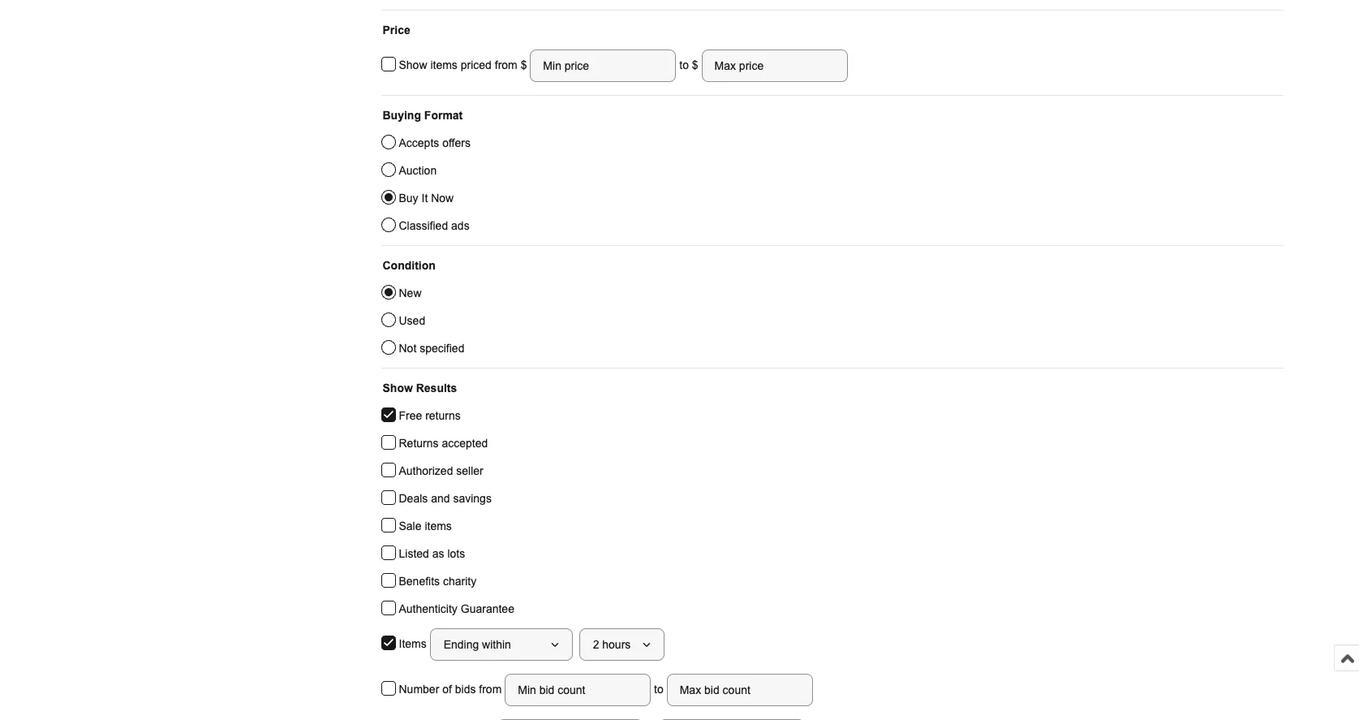 Task type: vqa. For each thing, say whether or not it's contained in the screenshot.
Price on the top
yes



Task type: describe. For each thing, give the bounding box(es) containing it.
show for show items priced from
[[399, 58, 427, 71]]

Enter Maximum Quantity text field
[[659, 719, 806, 720]]

of
[[443, 682, 452, 695]]

results
[[416, 382, 457, 395]]

price
[[383, 24, 411, 37]]

seller
[[457, 464, 484, 477]]

free returns
[[399, 409, 461, 422]]

show results
[[383, 382, 457, 395]]

new
[[399, 287, 422, 300]]

sale
[[399, 520, 422, 533]]

not specified
[[399, 342, 465, 355]]

Enter maximum number of bids text field
[[667, 674, 813, 706]]

listed
[[399, 547, 429, 560]]

condition
[[383, 259, 436, 272]]

classified
[[399, 219, 448, 232]]

used
[[399, 314, 426, 327]]

now
[[431, 192, 454, 205]]

classified ads
[[399, 219, 470, 232]]

returns
[[399, 437, 439, 450]]

authorized seller
[[399, 464, 484, 477]]

deals
[[399, 492, 428, 505]]

guarantee
[[461, 602, 515, 615]]

buying
[[383, 109, 421, 122]]

accepted
[[442, 437, 488, 450]]

listed as lots
[[399, 547, 465, 560]]

lots
[[448, 547, 465, 560]]

from for bids
[[479, 682, 502, 695]]

it
[[422, 192, 428, 205]]

number
[[399, 682, 439, 695]]

auction
[[399, 164, 437, 177]]

offers
[[443, 136, 471, 149]]

Enter maximum price range value, $ text field
[[702, 50, 848, 82]]

2 $ from the left
[[692, 58, 699, 71]]

Enter minimum price range value, $ text field
[[530, 50, 677, 82]]

and
[[431, 492, 450, 505]]



Task type: locate. For each thing, give the bounding box(es) containing it.
authorized
[[399, 464, 453, 477]]

show for show results
[[383, 382, 413, 395]]

benefits charity
[[399, 575, 477, 588]]

authenticity
[[399, 602, 458, 615]]

number of bids from
[[399, 682, 505, 695]]

charity
[[443, 575, 477, 588]]

buy it now
[[399, 192, 454, 205]]

authenticity guarantee
[[399, 602, 515, 615]]

to up enter maximum quantity text box
[[651, 682, 667, 695]]

1 vertical spatial items
[[425, 520, 452, 533]]

0 vertical spatial show
[[399, 58, 427, 71]]

1 horizontal spatial $
[[692, 58, 699, 71]]

1 vertical spatial from
[[479, 682, 502, 695]]

1 $ from the left
[[521, 58, 530, 71]]

to for to $
[[680, 58, 689, 71]]

show items priced from
[[399, 58, 521, 71]]

show up free in the left of the page
[[383, 382, 413, 395]]

$ left enter maximum price range value, $ text field
[[692, 58, 699, 71]]

format
[[424, 109, 463, 122]]

1 horizontal spatial to
[[680, 58, 689, 71]]

0 vertical spatial from
[[495, 58, 518, 71]]

1 vertical spatial show
[[383, 382, 413, 395]]

specified
[[420, 342, 465, 355]]

items for sale
[[425, 520, 452, 533]]

deals and savings
[[399, 492, 492, 505]]

accepts offers
[[399, 136, 471, 149]]

items
[[431, 58, 458, 71], [425, 520, 452, 533]]

to right enter minimum price range value, $ text box
[[680, 58, 689, 71]]

ads
[[451, 219, 470, 232]]

accepts
[[399, 136, 439, 149]]

$ right priced
[[521, 58, 530, 71]]

0 horizontal spatial to
[[651, 682, 667, 695]]

savings
[[453, 492, 492, 505]]

0 vertical spatial items
[[431, 58, 458, 71]]

to $
[[677, 58, 702, 71]]

from right priced
[[495, 58, 518, 71]]

Enter minimum number of bids text field
[[505, 674, 651, 706]]

not
[[399, 342, 417, 355]]

from right 'bids'
[[479, 682, 502, 695]]

items
[[399, 637, 430, 650]]

from for priced
[[495, 58, 518, 71]]

items for show
[[431, 58, 458, 71]]

1 vertical spatial to
[[651, 682, 667, 695]]

show down price
[[399, 58, 427, 71]]

free
[[399, 409, 422, 422]]

benefits
[[399, 575, 440, 588]]

to for to
[[651, 682, 667, 695]]

buy
[[399, 192, 419, 205]]

from
[[495, 58, 518, 71], [479, 682, 502, 695]]

priced
[[461, 58, 492, 71]]

items left priced
[[431, 58, 458, 71]]

sale items
[[399, 520, 452, 533]]

show
[[399, 58, 427, 71], [383, 382, 413, 395]]

returns
[[426, 409, 461, 422]]

to
[[680, 58, 689, 71], [651, 682, 667, 695]]

0 horizontal spatial $
[[521, 58, 530, 71]]

$
[[521, 58, 530, 71], [692, 58, 699, 71]]

bids
[[455, 682, 476, 695]]

0 vertical spatial to
[[680, 58, 689, 71]]

as
[[433, 547, 445, 560]]

Enter minimum quantity text field
[[498, 719, 644, 720]]

buying format
[[383, 109, 463, 122]]

items up 'as'
[[425, 520, 452, 533]]

returns accepted
[[399, 437, 488, 450]]



